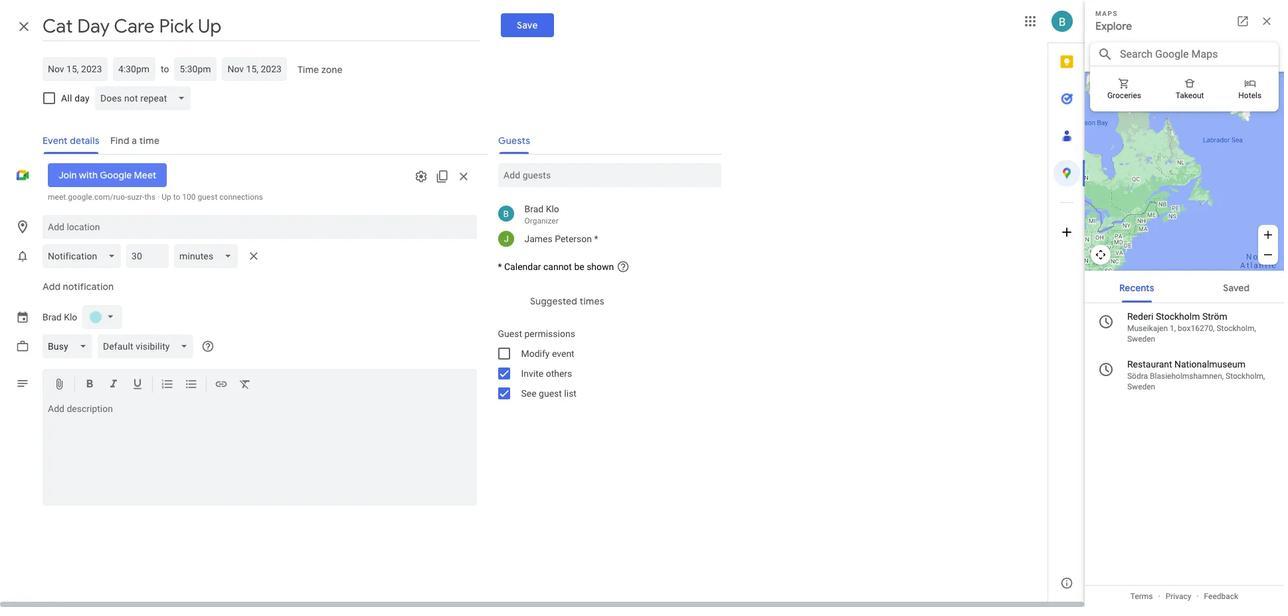 Task type: describe. For each thing, give the bounding box(es) containing it.
invite
[[521, 369, 544, 379]]

italic image
[[107, 378, 120, 393]]

Guests text field
[[503, 163, 716, 187]]

times
[[579, 296, 604, 308]]

brad klo
[[43, 312, 77, 323]]

* inside 'james peterson' 'tree item'
[[594, 234, 598, 244]]

join with google meet link
[[48, 163, 167, 187]]

brad for brad klo
[[43, 312, 62, 323]]

others
[[546, 369, 572, 379]]

klo for brad klo
[[64, 312, 77, 323]]

remove formatting image
[[238, 378, 252, 393]]

time zone button
[[293, 58, 348, 82]]

Location text field
[[48, 215, 471, 239]]

permissions
[[524, 329, 575, 339]]

group containing guest permissions
[[487, 324, 721, 404]]

guest permissions
[[498, 329, 575, 339]]

brad for brad klo organizer
[[524, 204, 544, 215]]

End date text field
[[227, 61, 282, 77]]

james
[[524, 234, 553, 244]]

brad klo, organizer tree item
[[487, 201, 721, 229]]

Start time text field
[[118, 61, 150, 77]]

james peterson *
[[524, 234, 598, 244]]

30 minutes before element
[[43, 242, 264, 271]]

invite others
[[521, 369, 572, 379]]

meet.google.com/ruo-suzr-ths · up to 100 guest connections
[[48, 193, 263, 202]]

list
[[564, 389, 577, 399]]

underline image
[[131, 378, 144, 393]]

suggested times button
[[524, 290, 609, 314]]

cannot
[[543, 262, 572, 272]]

meet.google.com/ruo-
[[48, 193, 127, 202]]

all
[[61, 93, 72, 104]]

save
[[517, 19, 538, 31]]

0 horizontal spatial to
[[161, 64, 169, 74]]

time
[[298, 64, 319, 76]]

meet
[[134, 169, 156, 181]]

1 horizontal spatial to
[[173, 193, 180, 202]]

100
[[182, 193, 196, 202]]

* calendar cannot be shown
[[498, 262, 614, 272]]

organizer
[[524, 217, 558, 226]]

numbered list image
[[161, 378, 174, 393]]

bulleted list image
[[185, 378, 198, 393]]

notification
[[63, 281, 114, 293]]

up
[[162, 193, 171, 202]]



Task type: vqa. For each thing, say whether or not it's contained in the screenshot.
the 9 to the bottom
no



Task type: locate. For each thing, give the bounding box(es) containing it.
shown
[[587, 262, 614, 272]]

to
[[161, 64, 169, 74], [173, 193, 180, 202]]

* right the peterson
[[594, 234, 598, 244]]

klo inside "brad klo organizer"
[[546, 204, 559, 215]]

brad inside "brad klo organizer"
[[524, 204, 544, 215]]

ths
[[144, 193, 156, 202]]

bold image
[[83, 378, 96, 393]]

event
[[552, 349, 574, 359]]

guests invited to this event. tree
[[487, 201, 721, 250]]

join
[[58, 169, 77, 181]]

modify event
[[521, 349, 574, 359]]

0 horizontal spatial guest
[[198, 193, 217, 202]]

see
[[521, 389, 536, 399]]

all day
[[61, 93, 90, 104]]

Title text field
[[43, 12, 480, 41]]

1 vertical spatial klo
[[64, 312, 77, 323]]

None field
[[95, 86, 196, 110], [43, 244, 126, 268], [174, 244, 243, 268], [43, 335, 98, 359], [98, 335, 199, 359], [95, 86, 196, 110], [43, 244, 126, 268], [174, 244, 243, 268], [43, 335, 98, 359], [98, 335, 199, 359]]

side panel section
[[1048, 43, 1085, 602]]

klo
[[546, 204, 559, 215], [64, 312, 77, 323]]

0 vertical spatial klo
[[546, 204, 559, 215]]

1 vertical spatial guest
[[539, 389, 562, 399]]

1 horizontal spatial klo
[[546, 204, 559, 215]]

0 vertical spatial brad
[[524, 204, 544, 215]]

0 vertical spatial guest
[[198, 193, 217, 202]]

brad klo organizer
[[524, 204, 559, 226]]

·
[[158, 193, 160, 202]]

Minutes in advance for notification number field
[[132, 244, 164, 268]]

tab list
[[1048, 43, 1085, 565]]

1 vertical spatial *
[[498, 262, 502, 272]]

modify
[[521, 349, 550, 359]]

Start date text field
[[48, 61, 102, 77]]

brad up organizer
[[524, 204, 544, 215]]

0 vertical spatial to
[[161, 64, 169, 74]]

1 horizontal spatial brad
[[524, 204, 544, 215]]

brad down add
[[43, 312, 62, 323]]

join with google meet
[[58, 169, 156, 181]]

suzr-
[[127, 193, 144, 202]]

1 vertical spatial to
[[173, 193, 180, 202]]

End time text field
[[180, 61, 212, 77]]

with
[[79, 169, 98, 181]]

klo for brad klo organizer
[[546, 204, 559, 215]]

insert link image
[[215, 378, 228, 393]]

guest inside group
[[539, 389, 562, 399]]

group
[[487, 324, 721, 404]]

0 vertical spatial *
[[594, 234, 598, 244]]

zone
[[322, 64, 343, 76]]

klo down add notification button on the left of page
[[64, 312, 77, 323]]

1 vertical spatial brad
[[43, 312, 62, 323]]

0 horizontal spatial klo
[[64, 312, 77, 323]]

suggested
[[530, 296, 577, 308]]

*
[[594, 234, 598, 244], [498, 262, 502, 272]]

connections
[[219, 193, 263, 202]]

guest right 100
[[198, 193, 217, 202]]

day
[[75, 93, 90, 104]]

0 horizontal spatial *
[[498, 262, 502, 272]]

guest
[[498, 329, 522, 339]]

1 horizontal spatial guest
[[539, 389, 562, 399]]

1 horizontal spatial *
[[594, 234, 598, 244]]

guest left list
[[539, 389, 562, 399]]

be
[[574, 262, 584, 272]]

add notification
[[43, 281, 114, 293]]

james peterson tree item
[[487, 229, 721, 250]]

time zone
[[298, 64, 343, 76]]

calendar
[[504, 262, 541, 272]]

suggested times
[[530, 296, 604, 308]]

peterson
[[555, 234, 592, 244]]

to left end time text box
[[161, 64, 169, 74]]

tab list inside 'side panel' 'section'
[[1048, 43, 1085, 565]]

Description text field
[[43, 404, 477, 504]]

see guest list
[[521, 389, 577, 399]]

klo up organizer
[[546, 204, 559, 215]]

add
[[43, 281, 61, 293]]

to right up
[[173, 193, 180, 202]]

google
[[100, 169, 132, 181]]

save button
[[501, 13, 554, 37]]

formatting options toolbar
[[43, 369, 477, 401]]

* left calendar
[[498, 262, 502, 272]]

add notification button
[[37, 271, 119, 303]]

0 horizontal spatial brad
[[43, 312, 62, 323]]

brad
[[524, 204, 544, 215], [43, 312, 62, 323]]

guest
[[198, 193, 217, 202], [539, 389, 562, 399]]



